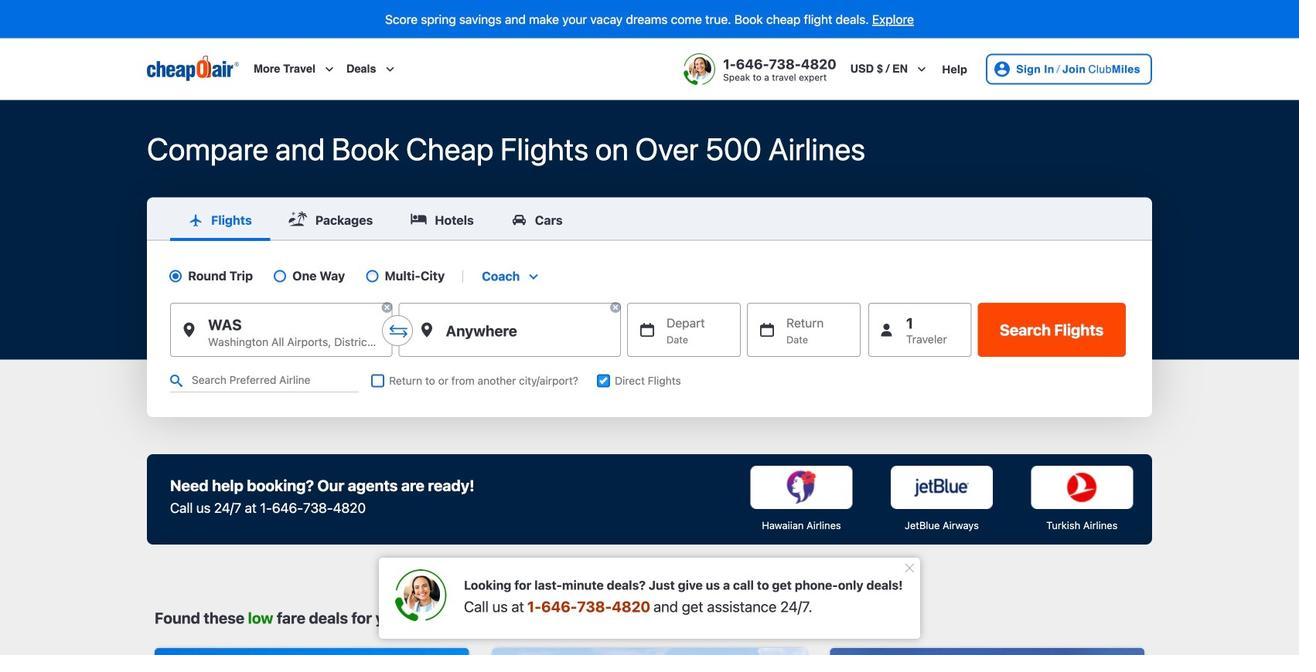 Task type: describe. For each thing, give the bounding box(es) containing it.
turkish airlines image
[[1031, 466, 1133, 510]]

2 clear field image from the left
[[609, 302, 622, 314]]

call us at1-646-738-4820 image
[[394, 570, 447, 623]]

cookie consent banner dialog
[[0, 585, 1299, 656]]

Search Preferred Airline text field
[[170, 370, 359, 393]]

speak to a travel expert image
[[683, 53, 715, 85]]

search image
[[170, 375, 183, 388]]



Task type: vqa. For each thing, say whether or not it's contained in the screenshot.
PROMOTIONAL COUPONS element
no



Task type: locate. For each thing, give the bounding box(es) containing it.
hawaiian airlines image
[[751, 466, 853, 510]]

jetblue airways image
[[891, 466, 993, 510]]

search widget tabs tab list
[[147, 198, 1152, 241]]

form
[[147, 198, 1152, 418]]

1 clear field image from the left
[[381, 302, 393, 314]]

0 horizontal spatial clear field image
[[381, 302, 393, 314]]

None search field
[[0, 100, 1299, 656]]

None button
[[978, 303, 1126, 357]]

1 horizontal spatial clear field image
[[609, 302, 622, 314]]

None field
[[476, 269, 543, 284]]

clear field image
[[381, 302, 393, 314], [609, 302, 622, 314]]



